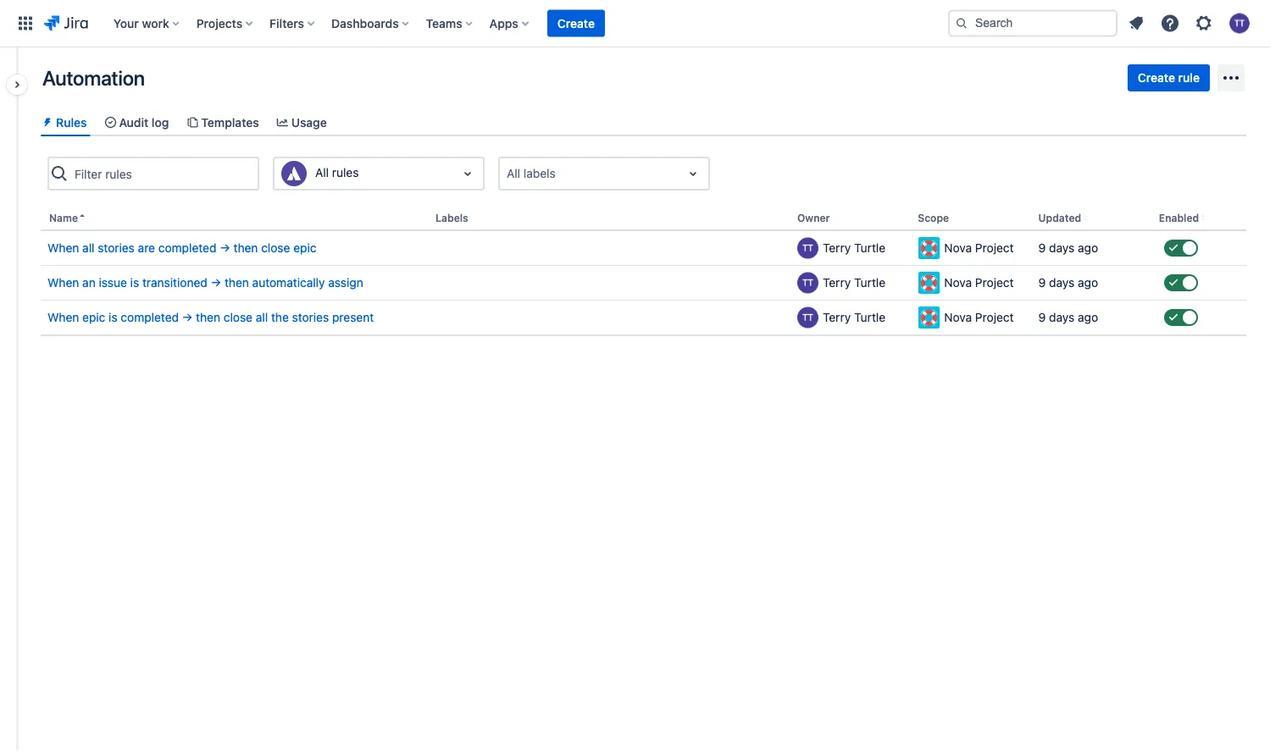 Task type: describe. For each thing, give the bounding box(es) containing it.
search image
[[955, 17, 968, 30]]

enabled
[[1159, 212, 1199, 224]]

projects
[[196, 16, 242, 30]]

9 days ago for when an issue is transitioned → then automatically assign
[[1038, 276, 1098, 290]]

your work
[[113, 16, 169, 30]]

open image
[[458, 164, 478, 184]]

filters button
[[264, 10, 321, 37]]

rules
[[56, 115, 87, 129]]

usage
[[291, 115, 327, 129]]

terry turtle for when epic is completed → then close all the stories present
[[823, 311, 886, 325]]

1 horizontal spatial stories
[[292, 311, 329, 325]]

scope
[[918, 212, 949, 224]]

project for when epic is completed → then close all the stories present
[[975, 311, 1014, 325]]

0 vertical spatial all
[[82, 241, 94, 255]]

project for when all stories are completed → then close epic
[[975, 241, 1014, 255]]

Filter rules field
[[69, 159, 258, 189]]

0 vertical spatial completed
[[158, 241, 216, 255]]

appswitcher icon image
[[15, 13, 36, 33]]

dashboards button
[[326, 10, 416, 37]]

audit log image
[[104, 116, 117, 129]]

updated
[[1038, 212, 1081, 224]]

are
[[138, 241, 155, 255]]

when for when epic is completed → then close all the stories present
[[47, 311, 79, 325]]

0 horizontal spatial epic
[[82, 311, 105, 325]]

teams
[[426, 16, 462, 30]]

help image
[[1160, 13, 1180, 33]]

1 vertical spatial all
[[256, 311, 268, 325]]

nova for when epic is completed → then close all the stories present
[[944, 311, 972, 325]]

rules
[[332, 166, 359, 180]]

rules image
[[41, 116, 54, 129]]

assign
[[328, 276, 363, 290]]

create for create rule
[[1138, 71, 1175, 85]]

open image
[[683, 164, 703, 184]]

usage image
[[276, 116, 290, 129]]

9 for when epic is completed → then close all the stories present
[[1038, 311, 1046, 325]]

create button
[[547, 10, 605, 37]]

is inside when an issue is transitioned → then automatically assign link
[[130, 276, 139, 290]]

is inside when epic is completed → then close all the stories present link
[[109, 311, 117, 325]]

automatically
[[252, 276, 325, 290]]

ago for when an issue is transitioned → then automatically assign
[[1078, 276, 1098, 290]]

the
[[271, 311, 289, 325]]

apps
[[489, 16, 518, 30]]

labels
[[524, 167, 556, 181]]

nova project for when epic is completed → then close all the stories present
[[944, 311, 1014, 325]]

ago for when all stories are completed → then close epic
[[1078, 241, 1098, 255]]

days for when an issue is transitioned → then automatically assign
[[1049, 276, 1075, 290]]

0 vertical spatial epic
[[293, 241, 316, 255]]

→ for transitioned
[[211, 276, 221, 290]]

create rule button
[[1128, 64, 1210, 92]]

when epic is completed → then close all the stories present link
[[47, 309, 374, 326]]

notifications image
[[1126, 13, 1146, 33]]

issue
[[99, 276, 127, 290]]

when epic is completed → then close all the stories present
[[47, 311, 374, 325]]

audit log
[[119, 115, 169, 129]]

all for all labels
[[507, 167, 520, 181]]

→ for completed
[[220, 241, 230, 255]]

sidebar navigation image
[[0, 68, 37, 102]]

turtle for when an issue is transitioned → then automatically assign
[[854, 276, 886, 290]]

when all stories are completed → then close epic
[[47, 241, 316, 255]]

transitioned
[[142, 276, 207, 290]]

9 for when all stories are completed → then close epic
[[1038, 241, 1046, 255]]

when all stories are completed → then close epic link
[[47, 240, 316, 257]]

actions image
[[1221, 68, 1241, 88]]

terry turtle image for when epic is completed → then close all the stories present
[[797, 307, 818, 329]]

when an issue is transitioned → then automatically assign link
[[47, 275, 363, 292]]

terry for when all stories are completed → then close epic
[[823, 241, 851, 255]]

9 for when an issue is transitioned → then automatically assign
[[1038, 276, 1046, 290]]

name
[[49, 212, 78, 224]]



Task type: vqa. For each thing, say whether or not it's contained in the screenshot.
Terry for When all stories are completed → then close epic
yes



Task type: locate. For each thing, give the bounding box(es) containing it.
0 vertical spatial project
[[975, 241, 1014, 255]]

9 days ago for when epic is completed → then close all the stories present
[[1038, 311, 1098, 325]]

2 terry from the top
[[823, 276, 851, 290]]

turtle
[[854, 241, 886, 255], [854, 276, 886, 290], [854, 311, 886, 325]]

1 vertical spatial project
[[975, 276, 1014, 290]]

is right issue
[[130, 276, 139, 290]]

terry turtle for when all stories are completed → then close epic
[[823, 241, 886, 255]]

0 vertical spatial 9 days ago
[[1038, 241, 1098, 255]]

templates
[[201, 115, 259, 129]]

→ up 'when epic is completed → then close all the stories present'
[[211, 276, 221, 290]]

work
[[142, 16, 169, 30]]

terry turtle image for when an issue is transitioned → then automatically assign
[[797, 273, 818, 294]]

an
[[82, 276, 96, 290]]

1 vertical spatial stories
[[292, 311, 329, 325]]

2 days from the top
[[1049, 276, 1075, 290]]

2 vertical spatial nova project
[[944, 311, 1014, 325]]

ago
[[1078, 241, 1098, 255], [1078, 276, 1098, 290], [1078, 311, 1098, 325]]

2 vertical spatial terry
[[823, 311, 851, 325]]

all left rules
[[315, 166, 329, 180]]

terry
[[823, 241, 851, 255], [823, 276, 851, 290], [823, 311, 851, 325]]

nova
[[944, 241, 972, 255], [944, 276, 972, 290], [944, 311, 972, 325]]

all up an in the left of the page
[[82, 241, 94, 255]]

turtle for when all stories are completed → then close epic
[[854, 241, 886, 255]]

labels
[[436, 212, 468, 224]]

1 nova from the top
[[944, 241, 972, 255]]

all
[[82, 241, 94, 255], [256, 311, 268, 325]]

create
[[557, 16, 595, 30], [1138, 71, 1175, 85]]

2 vertical spatial 9
[[1038, 311, 1046, 325]]

1 vertical spatial 9 days ago
[[1038, 276, 1098, 290]]

nova project for when an issue is transitioned → then automatically assign
[[944, 276, 1014, 290]]

completed up transitioned
[[158, 241, 216, 255]]

2 project from the top
[[975, 276, 1014, 290]]

when for when all stories are completed → then close epic
[[47, 241, 79, 255]]

1 9 from the top
[[1038, 241, 1046, 255]]

2 vertical spatial turtle
[[854, 311, 886, 325]]

1 vertical spatial turtle
[[854, 276, 886, 290]]

0 vertical spatial 9
[[1038, 241, 1046, 255]]

2 nova from the top
[[944, 276, 972, 290]]

nova for when all stories are completed → then close epic
[[944, 241, 972, 255]]

0 vertical spatial create
[[557, 16, 595, 30]]

your profile and settings image
[[1229, 13, 1250, 33]]

2 vertical spatial project
[[975, 311, 1014, 325]]

your work button
[[108, 10, 186, 37]]

0 vertical spatial close
[[261, 241, 290, 255]]

banner containing your work
[[0, 0, 1270, 47]]

1 vertical spatial then
[[225, 276, 249, 290]]

terry turtle image
[[797, 238, 818, 259]]

dashboards
[[331, 16, 399, 30]]

automation
[[42, 66, 145, 90]]

your
[[113, 16, 139, 30]]

terry for when an issue is transitioned → then automatically assign
[[823, 276, 851, 290]]

log
[[152, 115, 169, 129]]

3 nova project from the top
[[944, 311, 1014, 325]]

2 when from the top
[[47, 276, 79, 290]]

nova project for when all stories are completed → then close epic
[[944, 241, 1014, 255]]

primary element
[[10, 0, 948, 47]]

3 terry from the top
[[823, 311, 851, 325]]

1 terry from the top
[[823, 241, 851, 255]]

when
[[47, 241, 79, 255], [47, 276, 79, 290], [47, 311, 79, 325]]

0 vertical spatial days
[[1049, 241, 1075, 255]]

templates image
[[186, 116, 199, 129]]

2 vertical spatial 9 days ago
[[1038, 311, 1098, 325]]

days for when all stories are completed → then close epic
[[1049, 241, 1075, 255]]

epic down an in the left of the page
[[82, 311, 105, 325]]

0 vertical spatial when
[[47, 241, 79, 255]]

all for all rules
[[315, 166, 329, 180]]

days for when epic is completed → then close all the stories present
[[1049, 311, 1075, 325]]

2 terry turtle from the top
[[823, 276, 886, 290]]

create inside create button
[[557, 16, 595, 30]]

1 vertical spatial epic
[[82, 311, 105, 325]]

1 days from the top
[[1049, 241, 1075, 255]]

settings image
[[1194, 13, 1214, 33]]

when for when an issue is transitioned → then automatically assign
[[47, 276, 79, 290]]

0 horizontal spatial close
[[224, 311, 253, 325]]

→ down transitioned
[[182, 311, 193, 325]]

0 horizontal spatial create
[[557, 16, 595, 30]]

2 vertical spatial then
[[196, 311, 220, 325]]

then for close
[[233, 241, 258, 255]]

then down when an issue is transitioned → then automatically assign link in the top left of the page
[[196, 311, 220, 325]]

rule
[[1178, 71, 1200, 85]]

1 turtle from the top
[[854, 241, 886, 255]]

stories
[[98, 241, 135, 255], [292, 311, 329, 325]]

2 turtle from the top
[[854, 276, 886, 290]]

2 9 days ago from the top
[[1038, 276, 1098, 290]]

3 days from the top
[[1049, 311, 1075, 325]]

2 nova project from the top
[[944, 276, 1014, 290]]

project
[[975, 241, 1014, 255], [975, 276, 1014, 290], [975, 311, 1014, 325]]

all left 'labels'
[[507, 167, 520, 181]]

then
[[233, 241, 258, 255], [225, 276, 249, 290], [196, 311, 220, 325]]

project for when an issue is transitioned → then automatically assign
[[975, 276, 1014, 290]]

2 9 from the top
[[1038, 276, 1046, 290]]

2 vertical spatial when
[[47, 311, 79, 325]]

close
[[261, 241, 290, 255], [224, 311, 253, 325]]

Search field
[[948, 10, 1118, 37]]

→
[[220, 241, 230, 255], [211, 276, 221, 290], [182, 311, 193, 325]]

9 days ago for when all stories are completed → then close epic
[[1038, 241, 1098, 255]]

banner
[[0, 0, 1270, 47]]

create rule
[[1138, 71, 1200, 85]]

when an issue is transitioned → then automatically assign
[[47, 276, 363, 290]]

1 terry turtle image from the top
[[797, 273, 818, 294]]

create inside create rule button
[[1138, 71, 1175, 85]]

completed down transitioned
[[121, 311, 179, 325]]

0 vertical spatial nova project
[[944, 241, 1014, 255]]

2 vertical spatial →
[[182, 311, 193, 325]]

terry turtle
[[823, 241, 886, 255], [823, 276, 886, 290], [823, 311, 886, 325]]

1 horizontal spatial epic
[[293, 241, 316, 255]]

3 9 from the top
[[1038, 311, 1046, 325]]

0 horizontal spatial all
[[82, 241, 94, 255]]

then up 'when epic is completed → then close all the stories present'
[[225, 276, 249, 290]]

3 9 days ago from the top
[[1038, 311, 1098, 325]]

turtle for when epic is completed → then close all the stories present
[[854, 311, 886, 325]]

0 horizontal spatial is
[[109, 311, 117, 325]]

jira image
[[44, 13, 88, 33], [44, 13, 88, 33]]

name button
[[41, 206, 429, 231]]

terry turtle image
[[797, 273, 818, 294], [797, 307, 818, 329]]

0 vertical spatial is
[[130, 276, 139, 290]]

days
[[1049, 241, 1075, 255], [1049, 276, 1075, 290], [1049, 311, 1075, 325]]

3 project from the top
[[975, 311, 1014, 325]]

filters
[[270, 16, 304, 30]]

1 ago from the top
[[1078, 241, 1098, 255]]

3 turtle from the top
[[854, 311, 886, 325]]

tab list containing rules
[[34, 108, 1253, 137]]

0 vertical spatial ago
[[1078, 241, 1098, 255]]

3 nova from the top
[[944, 311, 972, 325]]

all left the
[[256, 311, 268, 325]]

1 vertical spatial nova project
[[944, 276, 1014, 290]]

1 vertical spatial create
[[1138, 71, 1175, 85]]

is
[[130, 276, 139, 290], [109, 311, 117, 325]]

1 vertical spatial terry turtle image
[[797, 307, 818, 329]]

all
[[315, 166, 329, 180], [507, 167, 520, 181]]

1 vertical spatial terry turtle
[[823, 276, 886, 290]]

0 vertical spatial then
[[233, 241, 258, 255]]

2 ago from the top
[[1078, 276, 1098, 290]]

ago for when epic is completed → then close all the stories present
[[1078, 311, 1098, 325]]

0 vertical spatial →
[[220, 241, 230, 255]]

1 vertical spatial terry
[[823, 276, 851, 290]]

1 when from the top
[[47, 241, 79, 255]]

apps button
[[484, 10, 535, 37]]

all labels
[[507, 167, 556, 181]]

1 horizontal spatial all
[[507, 167, 520, 181]]

then down name "button"
[[233, 241, 258, 255]]

9
[[1038, 241, 1046, 255], [1038, 276, 1046, 290], [1038, 311, 1046, 325]]

epic
[[293, 241, 316, 255], [82, 311, 105, 325]]

2 vertical spatial days
[[1049, 311, 1075, 325]]

0 vertical spatial stories
[[98, 241, 135, 255]]

teams button
[[421, 10, 479, 37]]

1 nova project from the top
[[944, 241, 1014, 255]]

create left rule
[[1138, 71, 1175, 85]]

audit
[[119, 115, 149, 129]]

2 terry turtle image from the top
[[797, 307, 818, 329]]

2 vertical spatial terry turtle
[[823, 311, 886, 325]]

1 vertical spatial ago
[[1078, 276, 1098, 290]]

1 horizontal spatial close
[[261, 241, 290, 255]]

close left the
[[224, 311, 253, 325]]

0 horizontal spatial all
[[315, 166, 329, 180]]

1 project from the top
[[975, 241, 1014, 255]]

3 terry turtle from the top
[[823, 311, 886, 325]]

3 ago from the top
[[1078, 311, 1098, 325]]

1 vertical spatial completed
[[121, 311, 179, 325]]

1 9 days ago from the top
[[1038, 241, 1098, 255]]

1 horizontal spatial create
[[1138, 71, 1175, 85]]

is down issue
[[109, 311, 117, 325]]

present
[[332, 311, 374, 325]]

create for create
[[557, 16, 595, 30]]

terry for when epic is completed → then close all the stories present
[[823, 311, 851, 325]]

1 vertical spatial days
[[1049, 276, 1075, 290]]

1 horizontal spatial is
[[130, 276, 139, 290]]

owner
[[797, 212, 830, 224]]

1 terry turtle from the top
[[823, 241, 886, 255]]

1 vertical spatial →
[[211, 276, 221, 290]]

completed
[[158, 241, 216, 255], [121, 311, 179, 325]]

stories right the
[[292, 311, 329, 325]]

0 vertical spatial turtle
[[854, 241, 886, 255]]

terry turtle for when an issue is transitioned → then automatically assign
[[823, 276, 886, 290]]

tab list
[[34, 108, 1253, 137]]

0 vertical spatial terry
[[823, 241, 851, 255]]

2 vertical spatial nova
[[944, 311, 972, 325]]

1 vertical spatial 9
[[1038, 276, 1046, 290]]

→ down name "button"
[[220, 241, 230, 255]]

0 vertical spatial terry turtle
[[823, 241, 886, 255]]

nova project
[[944, 241, 1014, 255], [944, 276, 1014, 290], [944, 311, 1014, 325]]

stories left are
[[98, 241, 135, 255]]

1 vertical spatial when
[[47, 276, 79, 290]]

0 horizontal spatial stories
[[98, 241, 135, 255]]

nova for when an issue is transitioned → then automatically assign
[[944, 276, 972, 290]]

0 vertical spatial nova
[[944, 241, 972, 255]]

0 vertical spatial terry turtle image
[[797, 273, 818, 294]]

close up automatically
[[261, 241, 290, 255]]

then for automatically
[[225, 276, 249, 290]]

1 horizontal spatial all
[[256, 311, 268, 325]]

epic up automatically
[[293, 241, 316, 255]]

1 vertical spatial close
[[224, 311, 253, 325]]

create right apps dropdown button
[[557, 16, 595, 30]]

2 vertical spatial ago
[[1078, 311, 1098, 325]]

all rules
[[315, 166, 359, 180]]

enabled button
[[1152, 206, 1213, 231]]

3 when from the top
[[47, 311, 79, 325]]

1 vertical spatial is
[[109, 311, 117, 325]]

1 vertical spatial nova
[[944, 276, 972, 290]]

9 days ago
[[1038, 241, 1098, 255], [1038, 276, 1098, 290], [1038, 311, 1098, 325]]

projects button
[[191, 10, 259, 37]]



